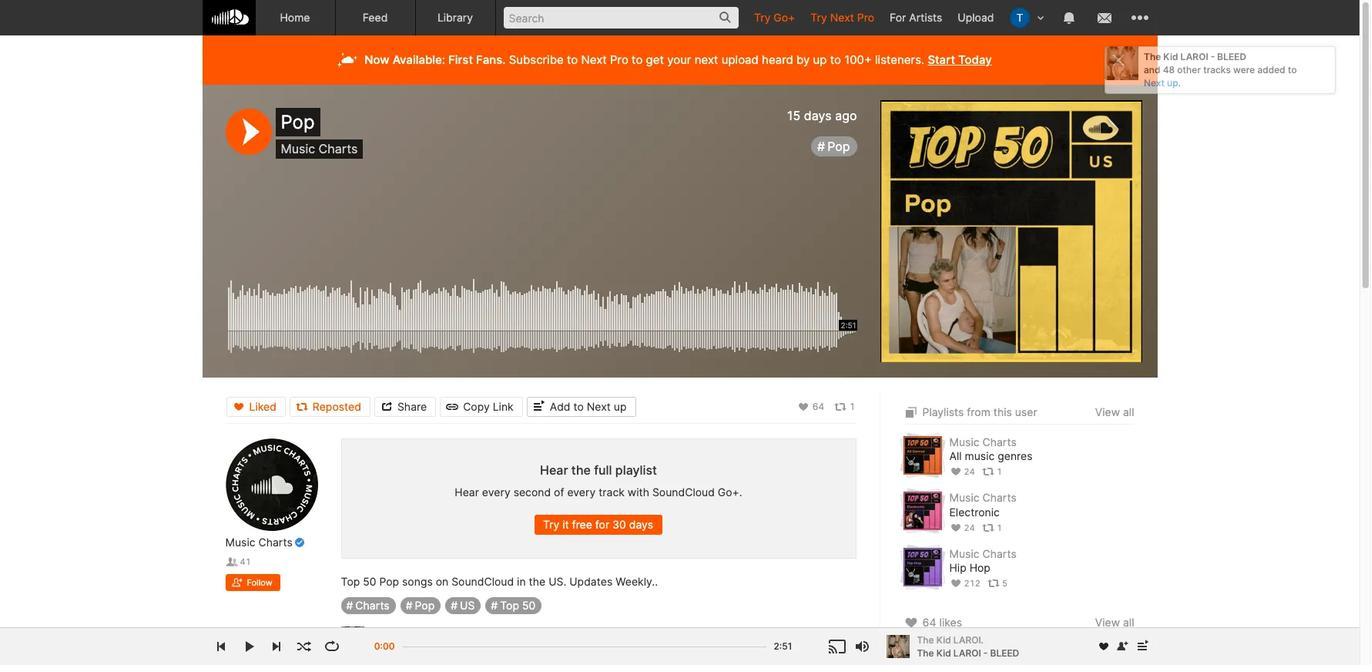 Task type: describe. For each thing, give the bounding box(es) containing it.
64 link
[[798, 400, 825, 413]]

now available: first fans. subscribe to next pro to get your next upload heard by up to 100+ listeners. start today
[[365, 52, 992, 67]]

track
[[599, 485, 625, 498]]

start
[[928, 52, 956, 67]]

music charts hip hop
[[950, 547, 1017, 574]]

your
[[667, 52, 692, 67]]

all
[[950, 449, 962, 463]]

try for try it free for 30 days
[[543, 518, 560, 531]]

shanté a.'s avatar element
[[1076, 647, 1107, 665]]

30
[[613, 518, 626, 531]]

on
[[436, 575, 449, 588]]

5
[[1003, 578, 1008, 589]]

for artists link
[[882, 0, 950, 35]]

0:00
[[374, 640, 395, 652]]

likes
[[940, 616, 963, 629]]

next inside add to next up 'button'
[[587, 400, 611, 413]]

electronic element
[[904, 492, 942, 530]]

all for playlists from this user
[[1124, 405, 1135, 418]]

1 down charts link
[[376, 631, 383, 644]]

playlist stats element for music charts electronic
[[950, 519, 1135, 536]]

copy
[[463, 400, 490, 413]]

to right subscribe
[[567, 52, 578, 67]]

1 horizontal spatial pop link
[[812, 137, 857, 157]]

us
[[460, 599, 475, 612]]

hip hop element
[[904, 548, 942, 586]]

50 for top 50 pop songs on soundcloud in the us. updates weekly..
[[363, 575, 376, 588]]

go+
[[774, 11, 796, 24]]

laroi inside the kid laroi. the kid laroi - bleed
[[954, 647, 982, 659]]

user429838722's avatar element
[[953, 647, 984, 665]]

hip
[[950, 561, 967, 574]]

electronic
[[950, 505, 1000, 518]]

upload
[[722, 52, 759, 67]]

1 vertical spatial soundcloud
[[452, 575, 514, 588]]

24 for electronic
[[965, 522, 976, 533]]

0 horizontal spatial the
[[529, 575, 546, 588]]

were
[[1234, 64, 1256, 75]]

kid for the kid laroi. the kid laroi - bleed
[[937, 634, 951, 645]]

2 every from the left
[[568, 485, 596, 498]]

in
[[517, 575, 526, 588]]

music charts link for music charts electronic
[[950, 491, 1017, 504]]

try go+ link
[[747, 0, 803, 35]]

jj's avatar element
[[1002, 647, 1033, 665]]

1 down music charts electronic
[[997, 522, 1003, 533]]

kid for the kid laroi.
[[417, 631, 434, 644]]

follow button
[[225, 574, 280, 591]]

kid for the kid laroi - bleed and 48 other tracks were added to next up .
[[1164, 51, 1179, 62]]

this
[[994, 405, 1013, 418]]

playlist stats element for music charts hip hop
[[950, 575, 1135, 592]]

playlists
[[923, 405, 964, 418]]

the kid laroi. the kid laroi - bleed
[[917, 634, 1020, 659]]

music charts all music genres
[[950, 435, 1033, 463]]

view for 64 likes
[[1096, 616, 1121, 629]]

bleed inside the kid laroi - bleed and 48 other tracks were added to next up .
[[1218, 51, 1247, 62]]

64 likes
[[923, 616, 963, 629]]

view all for playlists from this user
[[1096, 405, 1135, 418]]

us.
[[549, 575, 567, 588]]

try next pro
[[811, 11, 875, 24]]

set image
[[904, 403, 920, 422]]

playlist stats element containing 64
[[636, 396, 856, 417]]

liked
[[249, 400, 277, 413]]

the kid laroi - bleed and 48 other tracks were added to next up .
[[1144, 51, 1298, 88]]

0 vertical spatial up
[[813, 52, 827, 67]]

with
[[628, 485, 650, 498]]

add to next up
[[550, 400, 627, 413]]

share
[[398, 400, 427, 413]]

home
[[280, 11, 310, 24]]

music charts link for music charts all music genres
[[950, 435, 1017, 449]]

us link
[[446, 597, 481, 614]]

1 every from the left
[[482, 485, 511, 498]]

all music genres element
[[904, 436, 942, 475]]

15
[[788, 108, 801, 123]]

try go+
[[754, 11, 796, 24]]

now
[[365, 52, 390, 67]]

jessenia hernandez's avatar element
[[978, 647, 1008, 665]]

top 50
[[500, 599, 536, 612]]

view all for 64 likes
[[1096, 616, 1135, 629]]

it
[[563, 518, 569, 531]]

charts for music charts
[[259, 536, 293, 549]]

library
[[438, 11, 473, 24]]

.
[[1179, 77, 1181, 88]]

add
[[550, 400, 571, 413]]

bleed inside the kid laroi. the kid laroi - bleed
[[991, 647, 1020, 659]]

pop element
[[880, 100, 1142, 362]]

copy link button
[[440, 396, 523, 417]]

for
[[596, 518, 610, 531]]

1 link for music charts electronic
[[982, 522, 1003, 533]]

212 link
[[950, 578, 981, 589]]

0 horizontal spatial pro
[[610, 52, 629, 67]]

the inside hear the full playlist hear every second of every track with soundcloud go+.
[[572, 462, 591, 478]]

soundcloud inside hear the full playlist hear every second of every track with soundcloud go+.
[[653, 485, 715, 498]]

rei.'s avatar element
[[1101, 647, 1132, 665]]

listeners.
[[875, 52, 925, 67]]

1 vertical spatial pop link
[[400, 597, 441, 614]]

- inside the kid laroi. the kid laroi - bleed
[[984, 647, 988, 659]]

top for top 50 pop songs on soundcloud in the us. updates weekly..
[[341, 575, 360, 588]]

library link
[[416, 0, 496, 35]]

charts inside pop music charts
[[319, 141, 358, 156]]

try it free for 30 days link
[[535, 515, 663, 535]]

laroi. for the kid laroi. the kid laroi - bleed
[[954, 634, 984, 645]]

212
[[965, 578, 981, 589]]

1 vertical spatial next
[[581, 52, 607, 67]]

ss140's avatar element
[[928, 647, 959, 665]]

electronic link
[[950, 505, 1000, 519]]

pop music charts
[[281, 111, 358, 156]]

24 for all
[[965, 467, 976, 477]]

other
[[1178, 64, 1201, 75]]

upload link
[[950, 0, 1002, 35]]

1 link for music charts all music genres
[[982, 467, 1003, 477]]

share button
[[374, 396, 436, 417]]

follow
[[247, 577, 272, 588]]

to left the 100+ at the right top
[[830, 52, 842, 67]]

top for top 50
[[500, 599, 519, 612]]

of
[[554, 485, 564, 498]]

heard
[[762, 52, 794, 67]]

playlists from this user
[[923, 405, 1038, 418]]

pro inside 'link'
[[858, 11, 875, 24]]

kid left user429838722's avatar element
[[937, 647, 951, 659]]

24 link for electronic
[[950, 522, 976, 533]]

the for the kid laroi. the kid laroi - bleed
[[917, 634, 934, 645]]

next
[[695, 52, 719, 67]]

hear the full playlist hear every second of every track with soundcloud go+.
[[455, 462, 743, 498]]

vampire element
[[341, 661, 364, 665]]

15 days ago
[[788, 108, 857, 123]]

second
[[514, 485, 551, 498]]

41 link
[[225, 557, 251, 567]]

the kid laroi. link
[[917, 633, 1089, 647]]

user
[[1016, 405, 1038, 418]]

next up
[[1144, 77, 1179, 88]]

get
[[646, 52, 664, 67]]



Task type: locate. For each thing, give the bounding box(es) containing it.
updates
[[570, 575, 613, 588]]

1 vertical spatial 1 link
[[982, 467, 1003, 477]]

2 all from the top
[[1124, 616, 1135, 629]]

soundcloud
[[653, 485, 715, 498], [452, 575, 514, 588]]

1 link down electronic link
[[982, 522, 1003, 533]]

0 horizontal spatial pop link
[[400, 597, 441, 614]]

liked button
[[226, 396, 286, 417]]

all
[[1124, 405, 1135, 418], [1124, 616, 1135, 629]]

try inside try next pro 'link'
[[811, 11, 828, 24]]

to right added
[[1289, 64, 1298, 75]]

days right 30
[[629, 518, 654, 531]]

weekly..
[[616, 575, 658, 588]]

laroi
[[1181, 51, 1209, 62], [954, 647, 982, 659]]

tracks
[[1204, 64, 1231, 75]]

charts inside music charts hip hop
[[983, 547, 1017, 560]]

1 horizontal spatial bleed
[[1218, 51, 1247, 62]]

up
[[813, 52, 827, 67], [614, 400, 627, 413]]

try inside the 'try go+' link
[[754, 11, 771, 24]]

1 horizontal spatial 64
[[923, 616, 937, 629]]

add to next up button
[[527, 396, 636, 417]]

home link
[[255, 0, 336, 35]]

1 vertical spatial view
[[1096, 616, 1121, 629]]

music charts link
[[281, 141, 358, 156], [950, 435, 1017, 449], [950, 491, 1017, 504], [225, 536, 293, 550], [950, 547, 1017, 560]]

0 vertical spatial days
[[804, 108, 832, 123]]

1 vertical spatial bleed
[[991, 647, 1020, 659]]

try left 'go+'
[[754, 11, 771, 24]]

1 24 link from the top
[[950, 467, 976, 477]]

1 horizontal spatial tara schultz's avatar element
[[1010, 8, 1030, 28]]

1 horizontal spatial top
[[500, 599, 519, 612]]

24 link for all
[[950, 467, 976, 477]]

24 down electronic link
[[965, 522, 976, 533]]

50 for top 50
[[522, 599, 536, 612]]

charts for music charts electronic
[[983, 491, 1017, 504]]

64 for 64 likes
[[923, 616, 937, 629]]

to inside 'button'
[[574, 400, 584, 413]]

all music genres link
[[950, 449, 1033, 463]]

- up tracks
[[1211, 51, 1216, 62]]

to inside the kid laroi - bleed and 48 other tracks were added to next up .
[[1289, 64, 1298, 75]]

2 horizontal spatial try
[[811, 11, 828, 24]]

the right in
[[529, 575, 546, 588]]

1 horizontal spatial the kid laroi - bleed element
[[887, 635, 910, 658]]

added
[[1258, 64, 1286, 75]]

5 link
[[988, 578, 1008, 589]]

copy link
[[463, 400, 514, 413]]

the inside the kid laroi - bleed and 48 other tracks were added to next up .
[[1144, 51, 1162, 62]]

1 all from the top
[[1124, 405, 1135, 418]]

up inside 'button'
[[614, 400, 627, 413]]

charts for music charts hip hop
[[983, 547, 1017, 560]]

hop
[[970, 561, 991, 574]]

64
[[813, 400, 825, 412], [923, 616, 937, 629]]

1 horizontal spatial 50
[[522, 599, 536, 612]]

the for the kid laroi.
[[394, 631, 414, 644]]

soundcloud right with in the bottom left of the page
[[653, 485, 715, 498]]

1 vertical spatial pro
[[610, 52, 629, 67]]

music inside music charts hip hop
[[950, 547, 980, 560]]

0 horizontal spatial 50
[[363, 575, 376, 588]]

302k
[[826, 632, 853, 643]]

music inside music charts electronic
[[950, 491, 980, 504]]

playlist stats element for music charts all music genres
[[950, 463, 1135, 480]]

1 vertical spatial the
[[529, 575, 546, 588]]

progress bar
[[403, 639, 766, 664]]

bleed
[[1218, 51, 1247, 62], [991, 647, 1020, 659]]

1 view all from the top
[[1096, 405, 1135, 418]]

2 view from the top
[[1096, 616, 1121, 629]]

0 vertical spatial bleed
[[1218, 51, 1247, 62]]

top 50 link
[[486, 597, 542, 614]]

0 vertical spatial 24
[[965, 467, 976, 477]]

1 vertical spatial 50
[[522, 599, 536, 612]]

laroi. for the kid laroi.
[[437, 631, 471, 644]]

all for 64 likes
[[1124, 616, 1135, 629]]

48
[[1163, 64, 1175, 75]]

1 vertical spatial laroi
[[954, 647, 982, 659]]

music for electronic
[[950, 491, 980, 504]]

music charts link for music charts hip hop
[[950, 547, 1017, 560]]

0 vertical spatial the
[[572, 462, 591, 478]]

2 vertical spatial 1 link
[[982, 522, 1003, 533]]

next up link
[[1144, 77, 1179, 88]]

0 vertical spatial top
[[341, 575, 360, 588]]

pop link down 15 days ago
[[812, 137, 857, 157]]

next right add at the left bottom of page
[[587, 400, 611, 413]]

0 horizontal spatial up
[[614, 400, 627, 413]]

1 horizontal spatial every
[[568, 485, 596, 498]]

songs
[[402, 575, 433, 588]]

the left full
[[572, 462, 591, 478]]

try left it
[[543, 518, 560, 531]]

reposted button
[[290, 396, 371, 417]]

charts inside music charts electronic
[[983, 491, 1017, 504]]

1 horizontal spatial hear
[[540, 462, 568, 478]]

0 vertical spatial hear
[[540, 462, 568, 478]]

1 link down 'all music genres' link
[[982, 467, 1003, 477]]

0 horizontal spatial soundcloud
[[452, 575, 514, 588]]

1 vertical spatial all
[[1124, 616, 1135, 629]]

0 vertical spatial soundcloud
[[653, 485, 715, 498]]

laroi.
[[437, 631, 471, 644], [954, 634, 984, 645]]

-
[[1211, 51, 1216, 62], [984, 647, 988, 659]]

1 vertical spatial tara schultz's avatar element
[[904, 647, 934, 665]]

laroi. up the kid laroi - bleed link
[[954, 634, 984, 645]]

1 horizontal spatial the
[[572, 462, 591, 478]]

hear up of
[[540, 462, 568, 478]]

free
[[572, 518, 593, 531]]

every
[[482, 485, 511, 498], [568, 485, 596, 498]]

2:51
[[774, 640, 793, 652]]

feed link
[[336, 0, 416, 35]]

next down search search field
[[581, 52, 607, 67]]

first
[[449, 52, 473, 67]]

up right by
[[813, 52, 827, 67]]

music
[[965, 449, 995, 463]]

64 for 64
[[813, 400, 825, 412]]

1 view from the top
[[1096, 405, 1121, 418]]

laroi inside the kid laroi - bleed and 48 other tracks were added to next up .
[[1181, 51, 1209, 62]]

try right 'go+'
[[811, 11, 828, 24]]

pro
[[858, 11, 875, 24], [610, 52, 629, 67]]

2 vertical spatial next
[[587, 400, 611, 413]]

tara schultz's avatar element down like icon on the bottom of page
[[904, 647, 934, 665]]

100+
[[845, 52, 872, 67]]

from
[[967, 405, 991, 418]]

kid inside the kid laroi - bleed and 48 other tracks were added to next up .
[[1164, 51, 1179, 62]]

24 link down electronic link
[[950, 522, 976, 533]]

pop link down songs
[[400, 597, 441, 614]]

1 horizontal spatial try
[[754, 11, 771, 24]]

playlist stats element containing 212
[[950, 575, 1135, 592]]

0 horizontal spatial hear
[[455, 485, 479, 498]]

0 vertical spatial 64
[[813, 400, 825, 412]]

music inside pop music charts
[[281, 141, 315, 156]]

1 vertical spatial 24
[[965, 522, 976, 533]]

reposted
[[313, 400, 361, 413]]

1 vertical spatial view all
[[1096, 616, 1135, 629]]

hear left second
[[455, 485, 479, 498]]

- right user429838722's avatar element
[[984, 647, 988, 659]]

1 vertical spatial 64
[[923, 616, 937, 629]]

0 horizontal spatial -
[[984, 647, 988, 659]]

0 horizontal spatial the kid laroi - bleed element
[[341, 627, 364, 650]]

link
[[493, 400, 514, 413]]

- inside the kid laroi - bleed and 48 other tracks were added to next up .
[[1211, 51, 1216, 62]]

and
[[1144, 64, 1161, 75]]

view all
[[1096, 405, 1135, 418], [1096, 616, 1135, 629]]

music for hip
[[950, 547, 980, 560]]

the kid laroi - bleed element down like icon on the bottom of page
[[887, 635, 910, 658]]

view for playlists from this user
[[1096, 405, 1121, 418]]

0 vertical spatial -
[[1211, 51, 1216, 62]]

1 vertical spatial hear
[[455, 485, 479, 498]]

full
[[594, 462, 612, 478]]

every right of
[[568, 485, 596, 498]]

subscribe
[[509, 52, 564, 67]]

0 horizontal spatial every
[[482, 485, 511, 498]]

1 horizontal spatial soundcloud
[[653, 485, 715, 498]]

1 right the 64 link at right bottom
[[850, 400, 856, 412]]

pop link
[[812, 137, 857, 157], [400, 597, 441, 614]]

0 horizontal spatial 64
[[813, 400, 825, 412]]

2 view all from the top
[[1096, 616, 1135, 629]]

laroi. down us link
[[437, 631, 471, 644]]

2 24 from the top
[[965, 522, 976, 533]]

next up the 100+ at the right top
[[831, 11, 855, 24]]

0 horizontal spatial days
[[629, 518, 654, 531]]

like image
[[904, 614, 920, 632]]

50
[[363, 575, 376, 588], [522, 599, 536, 612]]

to right add at the left bottom of page
[[574, 400, 584, 413]]

None search field
[[496, 0, 747, 35]]

the kid laroi - bleed element
[[341, 627, 364, 650], [887, 635, 910, 658]]

24 down music at the bottom
[[965, 467, 976, 477]]

0 vertical spatial next
[[831, 11, 855, 24]]

1 horizontal spatial pro
[[858, 11, 875, 24]]

0 vertical spatial pro
[[858, 11, 875, 24]]

0 horizontal spatial bleed
[[991, 647, 1020, 659]]

pro left get
[[610, 52, 629, 67]]

tara schultz's avatar element right upload
[[1010, 8, 1030, 28]]

50 up charts link
[[363, 575, 376, 588]]

1 horizontal spatial -
[[1211, 51, 1216, 62]]

the for the kid laroi - bleed and 48 other tracks were added to next up .
[[1144, 51, 1162, 62]]

top up charts link
[[341, 575, 360, 588]]

try for try go+
[[754, 11, 771, 24]]

0 horizontal spatial try
[[543, 518, 560, 531]]

0 vertical spatial pop link
[[812, 137, 857, 157]]

next inside try next pro 'link'
[[831, 11, 855, 24]]

kid up 48
[[1164, 51, 1179, 62]]

up right add at the left bottom of page
[[614, 400, 627, 413]]

1 vertical spatial 24 link
[[950, 522, 976, 533]]

24 link
[[950, 467, 976, 477], [950, 522, 976, 533]]

1 vertical spatial top
[[500, 599, 519, 612]]

feed
[[363, 11, 388, 24]]

1 vertical spatial up
[[614, 400, 627, 413]]

24 link down "all"
[[950, 467, 976, 477]]

laroi. inside the kid laroi. the kid laroi - bleed
[[954, 634, 984, 645]]

50 down in
[[522, 599, 536, 612]]

top
[[341, 575, 360, 588], [500, 599, 519, 612]]

fans.
[[476, 52, 506, 67]]

0 horizontal spatial laroi.
[[437, 631, 471, 644]]

playlist stats element
[[636, 396, 856, 417], [950, 463, 1135, 480], [950, 519, 1135, 536], [950, 575, 1135, 592]]

hip hop link
[[950, 561, 991, 575]]

pop inside pop music charts
[[281, 111, 315, 133]]

2 24 link from the top
[[950, 522, 976, 533]]

days right 15
[[804, 108, 832, 123]]

1 24 from the top
[[965, 467, 976, 477]]

try it free for 30 days
[[543, 518, 654, 531]]

the kid laroi.
[[394, 631, 471, 644]]

0 vertical spatial 50
[[363, 575, 376, 588]]

top down top 50 pop songs on soundcloud in the us. updates weekly..
[[500, 599, 519, 612]]

the kid laroi - bleed link
[[917, 646, 1020, 660]]

0 vertical spatial 24 link
[[950, 467, 976, 477]]

0 vertical spatial laroi
[[1181, 51, 1209, 62]]

bleed down the kid laroi. link at the right of the page
[[991, 647, 1020, 659]]

0 horizontal spatial laroi
[[954, 647, 982, 659]]

for
[[890, 11, 906, 24]]

24
[[965, 467, 976, 477], [965, 522, 976, 533]]

try for try next pro
[[811, 11, 828, 24]]

1 horizontal spatial days
[[804, 108, 832, 123]]

kid right 0:00 on the bottom left of page
[[417, 631, 434, 644]]

music charts's avatar element
[[225, 438, 318, 531]]

soundcloud up us on the bottom left of page
[[452, 575, 514, 588]]

1 link
[[835, 400, 856, 413], [982, 467, 1003, 477], [982, 522, 1003, 533]]

kid up ss140's avatar element
[[937, 634, 951, 645]]

pop
[[281, 111, 315, 133], [828, 139, 850, 154], [379, 575, 399, 588], [415, 599, 435, 612]]

1 horizontal spatial laroi.
[[954, 634, 984, 645]]

1 vertical spatial days
[[629, 518, 654, 531]]

next up image
[[1133, 637, 1152, 656]]

charts inside music charts all music genres
[[983, 435, 1017, 449]]

0 vertical spatial 1 link
[[835, 400, 856, 413]]

0 vertical spatial view
[[1096, 405, 1121, 418]]

for artists
[[890, 11, 943, 24]]

0 horizontal spatial tara schultz's avatar element
[[904, 647, 934, 665]]

mohammadsakiam's avatar element
[[1027, 647, 1058, 665]]

1 horizontal spatial up
[[813, 52, 827, 67]]

playlist
[[616, 462, 657, 478]]

go+.
[[718, 485, 743, 498]]

ago
[[836, 108, 857, 123]]

1 down 'all music genres' link
[[997, 467, 1003, 477]]

0 vertical spatial all
[[1124, 405, 1135, 418]]

0 horizontal spatial top
[[341, 575, 360, 588]]

1 link right the 64 link at right bottom
[[835, 400, 856, 413]]

0 vertical spatial view all
[[1096, 405, 1135, 418]]

tara schultz's avatar element
[[1010, 8, 1030, 28], [904, 647, 934, 665]]

genres
[[998, 449, 1033, 463]]

try inside try it free for 30 days link
[[543, 518, 560, 531]]

by
[[797, 52, 810, 67]]

upload
[[958, 11, 995, 24]]

0 vertical spatial tara schultz's avatar element
[[1010, 8, 1030, 28]]

41
[[240, 557, 251, 567]]

music inside music charts all music genres
[[950, 435, 980, 449]]

pro left for
[[858, 11, 875, 24]]

dweezy's avatar element
[[1052, 647, 1082, 665]]

the kid laroi - bleed element up vampire element
[[341, 627, 364, 650]]

bleed up were
[[1218, 51, 1247, 62]]

charts for music charts all music genres
[[983, 435, 1017, 449]]

charts inside charts link
[[356, 599, 390, 612]]

every left second
[[482, 485, 511, 498]]

1 vertical spatial -
[[984, 647, 988, 659]]

to left get
[[632, 52, 643, 67]]

music for all
[[950, 435, 980, 449]]

start today link
[[928, 52, 992, 67]]

top 50 pop songs on soundcloud in the us. updates weekly..
[[341, 575, 658, 588]]

view
[[1096, 405, 1121, 418], [1096, 616, 1121, 629]]

hear
[[540, 462, 568, 478], [455, 485, 479, 498]]

Search search field
[[504, 7, 739, 29]]

1 horizontal spatial laroi
[[1181, 51, 1209, 62]]



Task type: vqa. For each thing, say whether or not it's contained in the screenshot.
rightmost Try
yes



